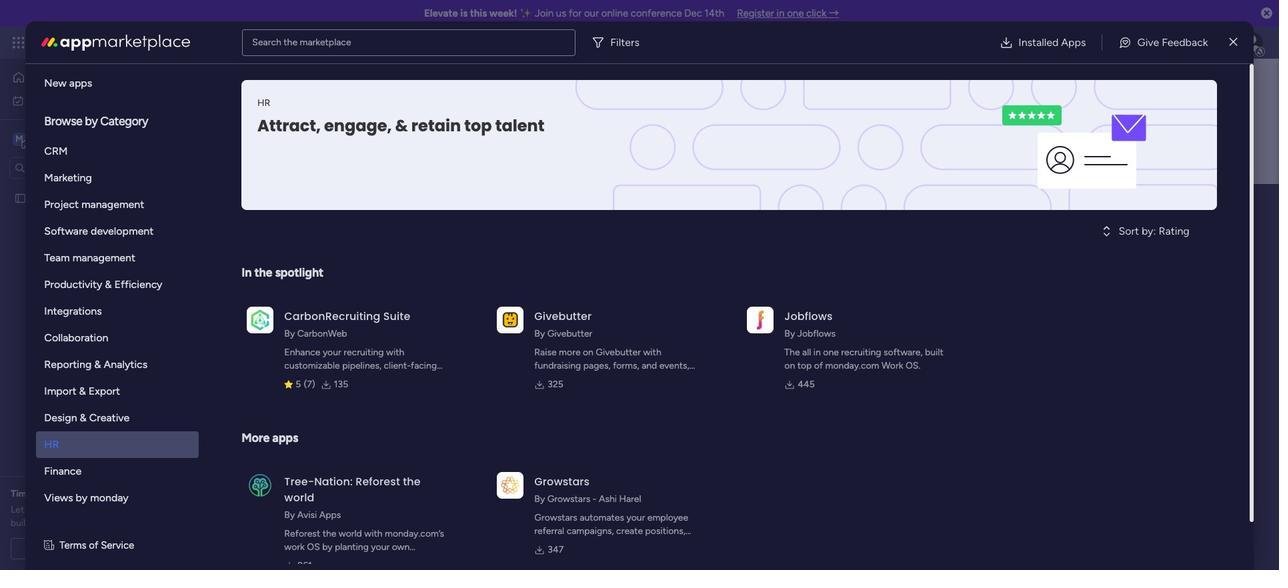 Task type: vqa. For each thing, say whether or not it's contained in the screenshot.
Growstars's with
yes



Task type: describe. For each thing, give the bounding box(es) containing it.
in inside the all in one recruiting software, built on top of monday.com work os.
[[814, 347, 821, 358]]

attract,
[[258, 115, 321, 137]]

growstars for growstars automates your employee referral campaigns, create positions, post, manage & keep track!
[[535, 512, 578, 524]]

terms of use image
[[44, 538, 54, 553]]

create
[[616, 526, 643, 537]]

filters
[[611, 36, 640, 48]]

installed
[[1019, 36, 1059, 48]]

by for views
[[76, 492, 88, 504]]

your inside reforest the world with monday.com's work os by planting your own company's trees.
[[371, 542, 390, 553]]

apps for new apps
[[69, 77, 92, 89]]

workspace inside "element"
[[57, 132, 109, 145]]

reporting
[[44, 358, 92, 371]]

analytics
[[104, 358, 148, 371]]

tree-
[[284, 474, 314, 490]]

givebutter inside raise more on givebutter with fundraising pages, forms, and events, crm, email & texts - all for free.
[[596, 347, 641, 358]]

views
[[44, 492, 73, 504]]

Search in workspace field
[[28, 160, 111, 175]]

by inside carbonrecruiting suite by carbonweb
[[284, 328, 295, 340]]

management for team management
[[72, 252, 135, 264]]

reforest inside "tree-nation: reforest the world by avisi apps"
[[356, 474, 400, 490]]

apps for more apps
[[272, 431, 298, 446]]

recent
[[252, 269, 286, 282]]

main workspace inside the workspace selection "element"
[[31, 132, 109, 145]]

0 vertical spatial in
[[777, 7, 785, 19]]

test for public board image
[[31, 192, 49, 204]]

more
[[559, 347, 581, 358]]

carbonrecruiting
[[284, 309, 381, 324]]

by for givebutter
[[535, 328, 545, 340]]

0 vertical spatial givebutter
[[535, 309, 592, 324]]

apps inside "tree-nation: reforest the world by avisi apps"
[[319, 510, 341, 521]]

automation
[[337, 374, 385, 385]]

retain
[[412, 115, 461, 137]]

for inside time for an expert review let our experts review what you've built so far. free of charge
[[34, 488, 47, 500]]

2 vertical spatial workspace
[[462, 301, 508, 312]]

dashboards
[[300, 301, 349, 312]]

0 vertical spatial one
[[787, 7, 804, 19]]

register in one click → link
[[737, 7, 839, 19]]

rating
[[1159, 225, 1190, 238]]

& right design
[[80, 412, 87, 424]]

1 vertical spatial givebutter
[[548, 328, 593, 340]]

sort
[[1119, 225, 1139, 238]]

the inside "tree-nation: reforest the world by avisi apps"
[[403, 474, 421, 490]]

1 vertical spatial in
[[435, 301, 443, 312]]

is
[[461, 7, 468, 19]]

our inside time for an expert review let our experts review what you've built so far. free of charge
[[26, 504, 40, 516]]

world inside "tree-nation: reforest the world by avisi apps"
[[284, 490, 315, 506]]

reforest inside reforest the world with monday.com's work os by planting your own company's trees.
[[284, 528, 320, 540]]

marketing
[[44, 171, 92, 184]]

& inside enhance your recruiting with customizable pipelines, client-facing dashboards, automation & more.
[[387, 374, 394, 385]]

reporting & analytics
[[44, 358, 148, 371]]

& up export
[[94, 358, 101, 371]]

app logo image for tree-
[[247, 472, 274, 499]]

inbox image
[[1075, 36, 1088, 49]]

the for spotlight
[[254, 266, 272, 280]]

→
[[829, 7, 839, 19]]

charge
[[91, 518, 120, 529]]

0 vertical spatial and
[[283, 301, 298, 312]]

give feedback button
[[1108, 29, 1219, 56]]

dapulse x slim image
[[1230, 34, 1238, 50]]

- inside growstars by growstars - ashi harel
[[593, 494, 597, 505]]

invite members image
[[1104, 36, 1117, 49]]

installed apps button
[[990, 29, 1097, 56]]

0 horizontal spatial this
[[445, 301, 460, 312]]

efficiency
[[114, 278, 162, 291]]

choice
[[83, 50, 115, 63]]

creative
[[89, 412, 130, 424]]

tree-nation: reforest the world by avisi apps
[[284, 474, 421, 521]]

plans
[[252, 37, 274, 48]]

you've
[[129, 504, 156, 516]]

brad klo image
[[1242, 32, 1264, 53]]

jobflows by jobflows
[[785, 309, 836, 340]]

see plans
[[233, 37, 274, 48]]

monday.com
[[826, 360, 880, 372]]

design
[[44, 412, 77, 424]]

m
[[15, 133, 23, 144]]

test for public board icon
[[274, 332, 292, 343]]

0 vertical spatial review
[[92, 488, 121, 500]]

carbonrecruiting suite by carbonweb
[[284, 309, 411, 340]]

built inside the all in one recruiting software, built on top of monday.com work os.
[[925, 347, 944, 358]]

category
[[100, 114, 148, 129]]

productivity
[[44, 278, 102, 291]]

your inside enhance your recruiting with customizable pipelines, client-facing dashboards, automation & more.
[[323, 347, 341, 358]]

135
[[334, 379, 348, 390]]

with for growstars
[[364, 528, 383, 540]]

work for monday
[[108, 35, 132, 50]]

all inside raise more on givebutter with fundraising pages, forms, and events, crm, email & texts - all for free.
[[622, 374, 630, 385]]

schedule a meeting
[[44, 543, 126, 554]]

os
[[307, 542, 320, 553]]

- inside raise more on givebutter with fundraising pages, forms, and events, crm, email & texts - all for free.
[[615, 374, 619, 385]]

help image
[[1196, 36, 1209, 49]]

and inside raise more on givebutter with fundraising pages, forms, and events, crm, email & texts - all for free.
[[642, 360, 657, 372]]

world inside reforest the world with monday.com's work os by planting your own company's trees.
[[339, 528, 362, 540]]

5 (7)
[[296, 379, 315, 390]]

sort by: rating button
[[1078, 221, 1218, 242]]

experts
[[43, 504, 74, 516]]

software,
[[884, 347, 923, 358]]

pages,
[[584, 360, 611, 372]]

spotlight
[[275, 266, 324, 280]]

team management
[[44, 252, 135, 264]]

main inside the workspace selection "element"
[[31, 132, 54, 145]]

monday work management
[[59, 35, 207, 50]]

trees.
[[331, 555, 354, 566]]

installed apps
[[1019, 36, 1086, 48]]

productivity & efficiency
[[44, 278, 162, 291]]

select product image
[[12, 36, 25, 49]]

0 vertical spatial this
[[470, 7, 487, 19]]

time
[[11, 488, 32, 500]]

& inside growstars automates your employee referral campaigns, create positions, post, manage & keep track!
[[593, 539, 599, 550]]

& inside the hr attract, engage, & retain top talent
[[396, 115, 408, 137]]

elevate
[[424, 7, 458, 19]]

crm
[[44, 145, 68, 157]]

2 vertical spatial of
[[89, 540, 98, 552]]

1 horizontal spatial main
[[333, 189, 384, 219]]

import
[[44, 385, 76, 398]]

editor's
[[44, 50, 80, 63]]

home button
[[8, 67, 143, 88]]

built inside time for an expert review let our experts review what you've built so far. free of charge
[[11, 518, 29, 529]]

see plans button
[[215, 33, 280, 53]]

planting
[[335, 542, 369, 553]]

browse
[[44, 114, 82, 129]]

what
[[106, 504, 127, 516]]

raise
[[535, 347, 557, 358]]

company's
[[284, 555, 329, 566]]

1 vertical spatial workspace
[[390, 189, 504, 219]]

enhance your recruiting with customizable pipelines, client-facing dashboards, automation & more.
[[284, 347, 437, 385]]

325
[[548, 379, 564, 390]]

one inside the all in one recruiting software, built on top of monday.com work os.
[[823, 347, 839, 358]]

work for my
[[44, 94, 65, 106]]

more
[[242, 431, 270, 446]]

new
[[44, 77, 67, 89]]

software
[[44, 225, 88, 238]]

0 vertical spatial management
[[135, 35, 207, 50]]

1 horizontal spatial main workspace
[[333, 189, 504, 219]]

customizable
[[284, 360, 340, 372]]

boards
[[252, 301, 280, 312]]

engage,
[[324, 115, 392, 137]]

week!
[[490, 7, 517, 19]]

0 vertical spatial jobflows
[[785, 309, 833, 324]]

browse by category
[[44, 114, 148, 129]]

& left export
[[79, 385, 86, 398]]

by for browse
[[85, 114, 98, 129]]

pipelines,
[[342, 360, 382, 372]]

banner logo image
[[958, 80, 1202, 210]]

development
[[91, 225, 154, 238]]

1 vertical spatial growstars
[[548, 494, 591, 505]]

the for world
[[323, 528, 337, 540]]

✨
[[520, 7, 533, 19]]

track!
[[624, 539, 648, 550]]

ashi
[[599, 494, 617, 505]]



Task type: locate. For each thing, give the bounding box(es) containing it.
see
[[233, 37, 249, 48]]

terms of service
[[59, 540, 134, 552]]

click
[[807, 7, 827, 19]]

growstars inside growstars automates your employee referral campaigns, create positions, post, manage & keep track!
[[535, 512, 578, 524]]

1 vertical spatial for
[[633, 374, 645, 385]]

2 vertical spatial work
[[284, 542, 305, 553]]

apps right notifications icon
[[1062, 36, 1086, 48]]

0 horizontal spatial with
[[364, 528, 383, 540]]

0 vertical spatial -
[[615, 374, 619, 385]]

recruiting up the pipelines,
[[344, 347, 384, 358]]

& down campaigns,
[[593, 539, 599, 550]]

1 vertical spatial this
[[445, 301, 460, 312]]

top left talent
[[465, 115, 492, 137]]

monday up charge
[[90, 492, 129, 504]]

by right views at the bottom
[[76, 492, 88, 504]]

your left own
[[371, 542, 390, 553]]

recruiting inside the all in one recruiting software, built on top of monday.com work os.
[[841, 347, 882, 358]]

campaigns,
[[567, 526, 614, 537]]

0 vertical spatial world
[[284, 490, 315, 506]]

reforest up 'os'
[[284, 528, 320, 540]]

world up planting
[[339, 528, 362, 540]]

for left an
[[34, 488, 47, 500]]

by inside jobflows by jobflows
[[785, 328, 795, 340]]

work inside reforest the world with monday.com's work os by planting your own company's trees.
[[284, 542, 305, 553]]

0 horizontal spatial test
[[31, 192, 49, 204]]

2 horizontal spatial in
[[814, 347, 821, 358]]

the
[[785, 347, 800, 358]]

1 horizontal spatial world
[[339, 528, 362, 540]]

project
[[44, 198, 79, 211]]

talent
[[496, 115, 545, 137]]

all right the
[[803, 347, 811, 358]]

0 horizontal spatial main workspace
[[31, 132, 109, 145]]

1 horizontal spatial your
[[371, 542, 390, 553]]

in right register
[[777, 7, 785, 19]]

0 horizontal spatial your
[[323, 347, 341, 358]]

built down let
[[11, 518, 29, 529]]

0 horizontal spatial of
[[80, 518, 89, 529]]

for right us
[[569, 7, 582, 19]]

of inside time for an expert review let our experts review what you've built so far. free of charge
[[80, 518, 89, 529]]

crm,
[[535, 374, 557, 385]]

& left retain in the top of the page
[[396, 115, 408, 137]]

1 horizontal spatial and
[[642, 360, 657, 372]]

test
[[31, 192, 49, 204], [274, 332, 292, 343]]

of
[[814, 360, 823, 372], [80, 518, 89, 529], [89, 540, 98, 552]]

workspace
[[57, 132, 109, 145], [390, 189, 504, 219], [462, 301, 508, 312]]

test inside list box
[[31, 192, 49, 204]]

0 vertical spatial by
[[85, 114, 98, 129]]

1 vertical spatial jobflows
[[798, 328, 836, 340]]

all down forms,
[[622, 374, 630, 385]]

one up "monday.com"
[[823, 347, 839, 358]]

and up free. at the right bottom of page
[[642, 360, 657, 372]]

built right software,
[[925, 347, 944, 358]]

on up pages,
[[583, 347, 594, 358]]

in right the
[[814, 347, 821, 358]]

apps right avisi
[[319, 510, 341, 521]]

import & export
[[44, 385, 120, 398]]

apps inside button
[[1062, 36, 1086, 48]]

1 vertical spatial top
[[798, 360, 812, 372]]

give feedback link
[[1108, 29, 1219, 56]]

2 horizontal spatial of
[[814, 360, 823, 372]]

1 vertical spatial monday
[[90, 492, 129, 504]]

by right 'os'
[[322, 542, 333, 553]]

by inside reforest the world with monday.com's work os by planting your own company's trees.
[[322, 542, 333, 553]]

1 vertical spatial reforest
[[284, 528, 320, 540]]

1 vertical spatial all
[[622, 374, 630, 385]]

one
[[787, 7, 804, 19], [823, 347, 839, 358]]

hr down design
[[44, 438, 59, 451]]

for
[[569, 7, 582, 19], [633, 374, 645, 385], [34, 488, 47, 500]]

- right texts
[[615, 374, 619, 385]]

0 vertical spatial reforest
[[356, 474, 400, 490]]

review up what
[[92, 488, 121, 500]]

growstars automates your employee referral campaigns, create positions, post, manage & keep track!
[[535, 512, 689, 550]]

1 horizontal spatial apps
[[272, 431, 298, 446]]

hr for hr
[[44, 438, 59, 451]]

notifications image
[[1045, 36, 1059, 49]]

1 vertical spatial management
[[81, 198, 144, 211]]

0 horizontal spatial apps
[[69, 77, 92, 89]]

your up the create
[[627, 512, 645, 524]]

expert
[[61, 488, 89, 500]]

own
[[392, 542, 410, 553]]

2 vertical spatial givebutter
[[596, 347, 641, 358]]

export
[[89, 385, 120, 398]]

your inside growstars automates your employee referral campaigns, create positions, post, manage & keep track!
[[627, 512, 645, 524]]

0 vertical spatial your
[[323, 347, 341, 358]]

0 horizontal spatial hr
[[44, 438, 59, 451]]

add to favorites image
[[862, 331, 875, 344]]

team
[[44, 252, 70, 264]]

workspace selection element
[[13, 131, 111, 148]]

test link
[[232, 319, 893, 357]]

1 vertical spatial main workspace
[[333, 189, 504, 219]]

work up home button
[[108, 35, 132, 50]]

the inside reforest the world with monday.com's work os by planting your own company's trees.
[[323, 528, 337, 540]]

work down new
[[44, 94, 65, 106]]

with up events,
[[643, 347, 662, 358]]

search everything image
[[1166, 36, 1180, 49]]

recent boards
[[252, 269, 321, 282]]

& inside raise more on givebutter with fundraising pages, forms, and events, crm, email & texts - all for free.
[[584, 374, 590, 385]]

0 horizontal spatial and
[[283, 301, 298, 312]]

0 vertical spatial top
[[465, 115, 492, 137]]

1 vertical spatial of
[[80, 518, 89, 529]]

0 vertical spatial built
[[925, 347, 944, 358]]

0 vertical spatial main workspace
[[31, 132, 109, 145]]

1 horizontal spatial one
[[823, 347, 839, 358]]

-
[[615, 374, 619, 385], [593, 494, 597, 505]]

by up raise
[[535, 328, 545, 340]]

by inside givebutter by givebutter
[[535, 328, 545, 340]]

1 horizontal spatial with
[[386, 347, 404, 358]]

register in one click →
[[737, 7, 839, 19]]

1 vertical spatial on
[[785, 360, 795, 372]]

top inside the hr attract, engage, & retain top talent
[[465, 115, 492, 137]]

test right public board icon
[[274, 332, 292, 343]]

top inside the all in one recruiting software, built on top of monday.com work os.
[[798, 360, 812, 372]]

work inside button
[[44, 94, 65, 106]]

2 horizontal spatial your
[[627, 512, 645, 524]]

by inside growstars by growstars - ashi harel
[[535, 494, 545, 505]]

apps right more
[[272, 431, 298, 446]]

with for givebutter
[[386, 347, 404, 358]]

of inside the all in one recruiting software, built on top of monday.com work os.
[[814, 360, 823, 372]]

facing
[[411, 360, 437, 372]]

work up company's
[[284, 542, 305, 553]]

1 horizontal spatial this
[[470, 7, 487, 19]]

os.
[[906, 360, 921, 372]]

management for project management
[[81, 198, 144, 211]]

0 horizontal spatial -
[[593, 494, 597, 505]]

1 vertical spatial work
[[44, 94, 65, 106]]

apps image
[[1133, 36, 1147, 49]]

design & creative
[[44, 412, 130, 424]]

1 vertical spatial review
[[76, 504, 103, 516]]

0 vertical spatial work
[[108, 35, 132, 50]]

suite
[[383, 309, 411, 324]]

on inside the all in one recruiting software, built on top of monday.com work os.
[[785, 360, 795, 372]]

all inside the all in one recruiting software, built on top of monday.com work os.
[[803, 347, 811, 358]]

hr
[[258, 97, 271, 109], [44, 438, 59, 451]]

automates
[[580, 512, 624, 524]]

texts
[[592, 374, 613, 385]]

with up planting
[[364, 528, 383, 540]]

monday up home button
[[59, 35, 105, 50]]

schedule
[[44, 543, 83, 554]]

and
[[283, 301, 298, 312], [642, 360, 657, 372]]

on inside raise more on givebutter with fundraising pages, forms, and events, crm, email & texts - all for free.
[[583, 347, 594, 358]]

1 horizontal spatial -
[[615, 374, 619, 385]]

one left click
[[787, 7, 804, 19]]

recently
[[399, 301, 433, 312]]

1 vertical spatial test
[[274, 332, 292, 343]]

1 horizontal spatial apps
[[1062, 36, 1086, 48]]

growstars for growstars by growstars - ashi harel
[[535, 474, 590, 490]]

apps
[[1062, 36, 1086, 48], [319, 510, 341, 521]]

for left free. at the right bottom of page
[[633, 374, 645, 385]]

2 vertical spatial in
[[814, 347, 821, 358]]

0 horizontal spatial reforest
[[284, 528, 320, 540]]

our
[[584, 7, 599, 19], [26, 504, 40, 516]]

1 vertical spatial world
[[339, 528, 362, 540]]

the up monday.com's
[[403, 474, 421, 490]]

in
[[242, 266, 252, 280]]

0 horizontal spatial our
[[26, 504, 40, 516]]

0 vertical spatial for
[[569, 7, 582, 19]]

givebutter by givebutter
[[535, 309, 593, 340]]

the right in
[[254, 266, 272, 280]]

0 vertical spatial apps
[[1062, 36, 1086, 48]]

0 vertical spatial workspace
[[57, 132, 109, 145]]

sort by: rating
[[1119, 225, 1190, 238]]

review up charge
[[76, 504, 103, 516]]

keep
[[602, 539, 622, 550]]

hr up attract,
[[258, 97, 271, 109]]

5
[[296, 379, 301, 390]]

the right search
[[284, 36, 298, 48]]

0 vertical spatial of
[[814, 360, 823, 372]]

givebutter
[[535, 309, 592, 324], [548, 328, 593, 340], [596, 347, 641, 358]]

with up the 'client-'
[[386, 347, 404, 358]]

the for marketplace
[[284, 36, 298, 48]]

and right boards
[[283, 301, 298, 312]]

0 vertical spatial apps
[[69, 77, 92, 89]]

0 vertical spatial monday
[[59, 35, 105, 50]]

0 horizontal spatial top
[[465, 115, 492, 137]]

register
[[737, 7, 775, 19]]

- left ashi
[[593, 494, 597, 505]]

1 recruiting from the left
[[344, 347, 384, 358]]

2 vertical spatial growstars
[[535, 512, 578, 524]]

management
[[135, 35, 207, 50], [81, 198, 144, 211], [72, 252, 135, 264]]

2 vertical spatial for
[[34, 488, 47, 500]]

& left efficiency
[[105, 278, 112, 291]]

apps marketplace image
[[42, 34, 190, 50]]

1 horizontal spatial on
[[785, 360, 795, 372]]

collaboration
[[44, 332, 108, 344]]

0 horizontal spatial built
[[11, 518, 29, 529]]

Main workspace field
[[330, 189, 1226, 219]]

by up the enhance
[[284, 328, 295, 340]]

2 recruiting from the left
[[841, 347, 882, 358]]

by down my work button
[[85, 114, 98, 129]]

you
[[351, 301, 367, 312]]

more apps
[[242, 431, 298, 446]]

1 vertical spatial -
[[593, 494, 597, 505]]

1 horizontal spatial built
[[925, 347, 944, 358]]

top down the
[[798, 360, 812, 372]]

app logo image
[[247, 307, 274, 333], [497, 307, 524, 333], [747, 307, 774, 333], [247, 472, 274, 499], [497, 472, 524, 499]]

us
[[556, 7, 567, 19]]

time for an expert review let our experts review what you've built so far. free of charge
[[11, 488, 156, 529]]

by for growstars
[[535, 494, 545, 505]]

on down the
[[785, 360, 795, 372]]

0 horizontal spatial on
[[583, 347, 594, 358]]

the up planting
[[323, 528, 337, 540]]

2 vertical spatial by
[[322, 542, 333, 553]]

our left online
[[584, 7, 599, 19]]

hr for hr attract, engage, & retain top talent
[[258, 97, 271, 109]]

1 horizontal spatial reforest
[[356, 474, 400, 490]]

by left avisi
[[284, 510, 295, 521]]

main workspace
[[31, 132, 109, 145], [333, 189, 504, 219]]

& left texts
[[584, 374, 590, 385]]

filters button
[[587, 29, 650, 56]]

app logo image for jobflows
[[747, 307, 774, 333]]

1 vertical spatial main
[[333, 189, 384, 219]]

feedback
[[1162, 36, 1209, 48]]

recruiting inside enhance your recruiting with customizable pipelines, client-facing dashboards, automation & more.
[[344, 347, 384, 358]]

1 vertical spatial our
[[26, 504, 40, 516]]

new apps
[[44, 77, 92, 89]]

with inside enhance your recruiting with customizable pipelines, client-facing dashboards, automation & more.
[[386, 347, 404, 358]]

work
[[108, 35, 132, 50], [44, 94, 65, 106], [284, 542, 305, 553]]

world down tree-
[[284, 490, 315, 506]]

1 vertical spatial one
[[823, 347, 839, 358]]

0 horizontal spatial for
[[34, 488, 47, 500]]

terms of service link
[[59, 538, 134, 553]]

our up so
[[26, 504, 40, 516]]

2 vertical spatial your
[[371, 542, 390, 553]]

conference
[[631, 7, 682, 19]]

347
[[548, 544, 564, 556]]

reforest right nation:
[[356, 474, 400, 490]]

search the marketplace
[[252, 36, 351, 48]]

& down the 'client-'
[[387, 374, 394, 385]]

test list box
[[0, 184, 170, 390]]

option
[[0, 186, 170, 189]]

public board image
[[14, 192, 27, 204]]

1 vertical spatial your
[[627, 512, 645, 524]]

0 horizontal spatial main
[[31, 132, 54, 145]]

1 vertical spatial hr
[[44, 438, 59, 451]]

free.
[[647, 374, 666, 385]]

app logo image for carbonrecruiting
[[247, 307, 274, 333]]

public board image
[[252, 330, 267, 345]]

2 horizontal spatial work
[[284, 542, 305, 553]]

0 vertical spatial our
[[584, 7, 599, 19]]

1 vertical spatial apps
[[319, 510, 341, 521]]

0 vertical spatial test
[[31, 192, 49, 204]]

0 horizontal spatial all
[[622, 374, 630, 385]]

hr inside the hr attract, engage, & retain top talent
[[258, 97, 271, 109]]

app logo image for growstars
[[497, 472, 524, 499]]

schedule a meeting button
[[11, 538, 159, 560]]

meeting
[[92, 543, 126, 554]]

by inside "tree-nation: reforest the world by avisi apps"
[[284, 510, 295, 521]]

recruiting
[[344, 347, 384, 358], [841, 347, 882, 358]]

this right 'recently'
[[445, 301, 460, 312]]

give
[[1138, 36, 1160, 48]]

my work button
[[8, 90, 143, 111]]

by:
[[1142, 225, 1157, 238]]

workspace image
[[13, 132, 26, 146]]

with inside reforest the world with monday.com's work os by planting your own company's trees.
[[364, 528, 383, 540]]

1 vertical spatial built
[[11, 518, 29, 529]]

2 horizontal spatial with
[[643, 347, 662, 358]]

integrations
[[44, 305, 102, 318]]

1 horizontal spatial top
[[798, 360, 812, 372]]

world
[[284, 490, 315, 506], [339, 528, 362, 540]]

post,
[[535, 539, 556, 550]]

by up referral
[[535, 494, 545, 505]]

1 horizontal spatial hr
[[258, 97, 271, 109]]

service
[[101, 540, 134, 552]]

recruiting up "monday.com"
[[841, 347, 882, 358]]

more.
[[396, 374, 419, 385]]

in the spotlight
[[242, 266, 324, 280]]

apps up my work button
[[69, 77, 92, 89]]

with inside raise more on givebutter with fundraising pages, forms, and events, crm, email & texts - all for free.
[[643, 347, 662, 358]]

1 vertical spatial by
[[76, 492, 88, 504]]

0 vertical spatial on
[[583, 347, 594, 358]]

0 vertical spatial main
[[31, 132, 54, 145]]

for inside raise more on givebutter with fundraising pages, forms, and events, crm, email & texts - all for free.
[[633, 374, 645, 385]]

by for jobflows
[[785, 328, 795, 340]]

built
[[925, 347, 944, 358], [11, 518, 29, 529]]

by up the
[[785, 328, 795, 340]]

in right 'recently'
[[435, 301, 443, 312]]

client-
[[384, 360, 411, 372]]

your down carbonweb
[[323, 347, 341, 358]]

1 horizontal spatial of
[[89, 540, 98, 552]]

app logo image for givebutter
[[497, 307, 524, 333]]

test right public board image
[[31, 192, 49, 204]]

0 horizontal spatial one
[[787, 7, 804, 19]]

this right "is"
[[470, 7, 487, 19]]



